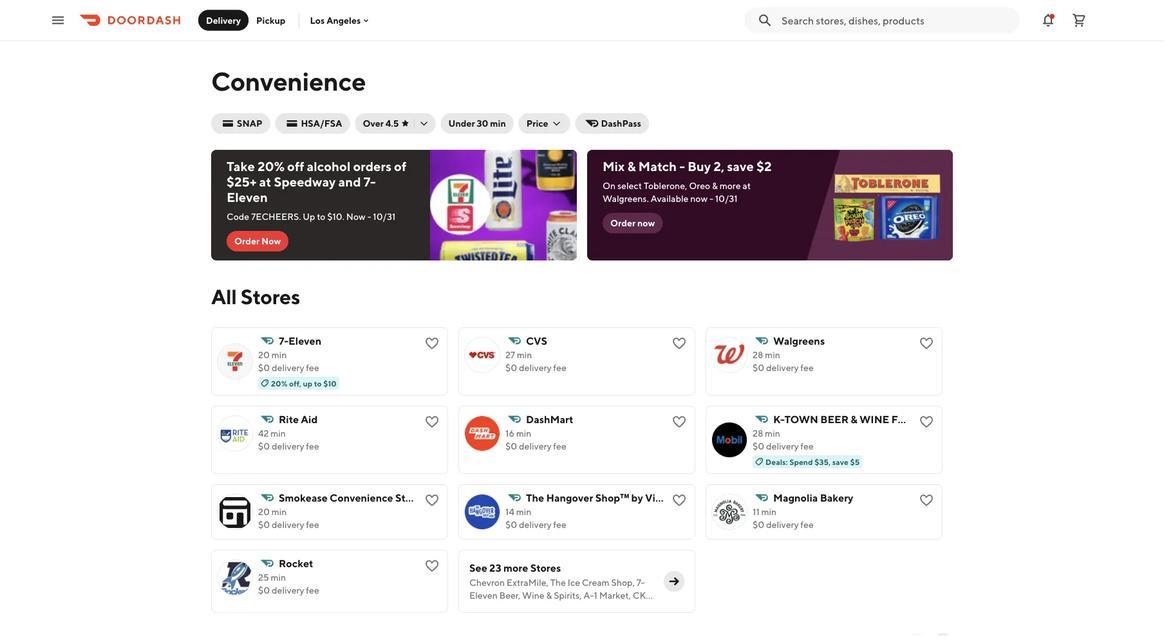 Task type: describe. For each thing, give the bounding box(es) containing it.
mart
[[926, 414, 956, 426]]

los
[[310, 15, 325, 26]]

now inside button
[[261, 236, 281, 247]]

dashpass
[[601, 118, 641, 129]]

k-town beer & wine food mart
[[773, 414, 956, 426]]

oreo
[[689, 181, 710, 191]]

min for cvs
[[517, 350, 532, 361]]

up
[[303, 379, 312, 388]]

42 min $0 delivery fee
[[258, 429, 319, 452]]

delivery for magnolia bakery
[[766, 520, 799, 531]]

order now
[[610, 218, 655, 229]]

1 vertical spatial 20%
[[271, 379, 288, 388]]

click to add this store to your saved list image for 7-eleven
[[424, 336, 440, 352]]

28 for k-town beer & wine food mart
[[753, 429, 763, 439]]

7- inside 'take 20% off alcohol orders of $25+ at speedway and 7- eleven code 7echeers. up to $10. now - 10/31'
[[364, 174, 376, 190]]

off,
[[289, 379, 301, 388]]

fee for dashmart
[[553, 441, 566, 452]]

to inside 'take 20% off alcohol orders of $25+ at speedway and 7- eleven code 7echeers. up to $10. now - 10/31'
[[317, 212, 325, 222]]

smokease
[[279, 492, 328, 504]]

1 vertical spatial save
[[832, 458, 849, 467]]

min for 7-eleven
[[272, 350, 287, 361]]

click to add this store to your saved list image for smokease convenience store
[[424, 493, 440, 509]]

the
[[526, 492, 544, 504]]

over 4.5
[[363, 118, 399, 129]]

code
[[227, 212, 249, 222]]

20 for smokease convenience store
[[258, 507, 270, 518]]

over 4.5 button
[[355, 113, 436, 134]]

now inside mix & match - buy 2, save $2 on select toblerone, oreo & more at walgreens. available now - 10/31
[[690, 193, 708, 204]]

0 items, open order cart image
[[1071, 13, 1087, 28]]

2,
[[714, 159, 724, 174]]

beer
[[821, 414, 849, 426]]

at inside mix & match - buy 2, save $2 on select toblerone, oreo & more at walgreens. available now - 10/31
[[743, 181, 751, 191]]

delivery for k-town beer & wine food mart
[[766, 441, 799, 452]]

select
[[617, 181, 642, 191]]

delivery for 7-eleven
[[272, 363, 304, 373]]

toblerone,
[[644, 181, 687, 191]]

27 min $0 delivery fee
[[505, 350, 566, 373]]

buy
[[688, 159, 711, 174]]

walgreens
[[773, 335, 825, 347]]

open menu image
[[50, 13, 66, 28]]

delivery for cvs
[[519, 363, 552, 373]]

fee for 7-eleven
[[306, 363, 319, 373]]

1 vertical spatial to
[[314, 379, 322, 388]]

$0 for 7-eleven
[[258, 363, 270, 373]]

- for of
[[367, 212, 371, 222]]

spend
[[790, 458, 813, 467]]

of
[[394, 159, 406, 174]]

vita
[[645, 492, 665, 504]]

min for smokease convenience store
[[272, 507, 287, 518]]

under 30 min button
[[441, 113, 514, 134]]

min inside under 30 min button
[[490, 118, 506, 129]]

on
[[603, 181, 616, 191]]

and
[[338, 174, 361, 190]]

angeles
[[327, 15, 361, 26]]

bakery
[[820, 492, 853, 504]]

20% inside 'take 20% off alcohol orders of $25+ at speedway and 7- eleven code 7echeers. up to $10. now - 10/31'
[[257, 159, 285, 174]]

delivery for the hangover shop™ by vita coco
[[519, 520, 552, 531]]

walgreens.
[[603, 193, 649, 204]]

alcohol
[[307, 159, 351, 174]]

$5
[[850, 458, 860, 467]]

see all image
[[668, 576, 681, 589]]

orders
[[353, 159, 391, 174]]

$0 for smokease convenience store
[[258, 520, 270, 531]]

$0 for the hangover shop™ by vita coco
[[505, 520, 517, 531]]

27
[[505, 350, 515, 361]]

click to add this store to your saved list image for magnolia bakery
[[919, 493, 934, 509]]

20% off, up to $10
[[271, 379, 337, 388]]

dashpass button
[[575, 113, 649, 134]]

min for walgreens
[[765, 350, 780, 361]]

$0 for k-town beer & wine food mart
[[753, 441, 764, 452]]

hangover
[[546, 492, 593, 504]]

at inside 'take 20% off alcohol orders of $25+ at speedway and 7- eleven code 7echeers. up to $10. now - 10/31'
[[259, 174, 271, 190]]

see 23 more stores
[[469, 562, 561, 575]]

7echeers.
[[251, 212, 301, 222]]

min for rite aid
[[271, 429, 286, 439]]

14
[[505, 507, 514, 518]]

eleven inside 'take 20% off alcohol orders of $25+ at speedway and 7- eleven code 7echeers. up to $10. now - 10/31'
[[227, 190, 268, 205]]

pickup button
[[249, 10, 293, 31]]

los angeles
[[310, 15, 361, 26]]

1 horizontal spatial -
[[679, 159, 685, 174]]

Store search: begin typing to search for stores available on DoorDash text field
[[782, 13, 1012, 27]]

23
[[489, 562, 501, 575]]

order now button
[[227, 231, 289, 252]]

fee for smokease convenience store
[[306, 520, 319, 531]]

25
[[258, 573, 269, 583]]

10/31 for toblerone,
[[715, 193, 738, 204]]

0 vertical spatial &
[[627, 159, 636, 174]]

$0 for rite aid
[[258, 441, 270, 452]]

take 20% off alcohol orders of $25+ at speedway and 7- eleven code 7echeers. up to $10. now - 10/31
[[227, 159, 406, 222]]

rite
[[279, 414, 299, 426]]

14 min $0 delivery fee
[[505, 507, 566, 531]]

fee for walgreens
[[801, 363, 814, 373]]

all stores
[[211, 285, 300, 309]]

now inside 'take 20% off alcohol orders of $25+ at speedway and 7- eleven code 7echeers. up to $10. now - 10/31'
[[346, 212, 366, 222]]

delivery for walgreens
[[766, 363, 799, 373]]

mix
[[603, 159, 625, 174]]

delivery
[[206, 15, 241, 25]]

min for the hangover shop™ by vita coco
[[516, 507, 531, 518]]

wine
[[860, 414, 889, 426]]

click to add this store to your saved list image for rite aid
[[424, 415, 440, 430]]

cvs
[[526, 335, 547, 347]]

20 for 7-eleven
[[258, 350, 270, 361]]

28 for walgreens
[[753, 350, 763, 361]]

$25+
[[227, 174, 257, 190]]

food
[[891, 414, 923, 426]]

price
[[527, 118, 548, 129]]

16 min $0 delivery fee
[[505, 429, 566, 452]]

min for dashmart
[[516, 429, 531, 439]]

snap button
[[211, 113, 270, 134]]

notification bell image
[[1041, 13, 1056, 28]]

$35,
[[815, 458, 831, 467]]

delivery for smokease convenience store
[[272, 520, 304, 531]]



Task type: vqa. For each thing, say whether or not it's contained in the screenshot.
the TOWN
yes



Task type: locate. For each thing, give the bounding box(es) containing it.
save right 2,
[[727, 159, 754, 174]]

1 vertical spatial eleven
[[289, 335, 321, 347]]

at
[[259, 174, 271, 190], [743, 181, 751, 191]]

4.5
[[386, 118, 399, 129]]

2 20 from the top
[[258, 507, 270, 518]]

min right 25
[[271, 573, 286, 583]]

delivery for rocket
[[272, 586, 304, 596]]

the hangover shop™ by vita coco
[[526, 492, 693, 504]]

delivery inside '25 min $0 delivery fee'
[[272, 586, 304, 596]]

delivery down cvs on the bottom of page
[[519, 363, 552, 373]]

click to add this store to your saved list image for cvs
[[672, 336, 687, 352]]

fee for rocket
[[306, 586, 319, 596]]

-
[[679, 159, 685, 174], [710, 193, 713, 204], [367, 212, 371, 222]]

0 vertical spatial click to add this store to your saved list image
[[919, 336, 934, 352]]

min down k-
[[765, 429, 780, 439]]

20% left off,
[[271, 379, 288, 388]]

delivery inside the 42 min $0 delivery fee
[[272, 441, 304, 452]]

7- up 20% off, up to $10
[[279, 335, 289, 347]]

min right 30
[[490, 118, 506, 129]]

$0 inside 16 min $0 delivery fee
[[505, 441, 517, 452]]

at right $25+
[[259, 174, 271, 190]]

fee inside 16 min $0 delivery fee
[[553, 441, 566, 452]]

fee inside the 42 min $0 delivery fee
[[306, 441, 319, 452]]

fee for the hangover shop™ by vita coco
[[553, 520, 566, 531]]

0 horizontal spatial eleven
[[227, 190, 268, 205]]

28 min $0 delivery fee down k-
[[753, 429, 814, 452]]

now down 7echeers.
[[261, 236, 281, 247]]

order for speedway
[[234, 236, 260, 247]]

under
[[448, 118, 475, 129]]

0 vertical spatial 10/31
[[715, 193, 738, 204]]

- right $10.
[[367, 212, 371, 222]]

$0 inside 14 min $0 delivery fee
[[505, 520, 517, 531]]

$0 for rocket
[[258, 586, 270, 596]]

fee down hangover
[[553, 520, 566, 531]]

delivery for dashmart
[[519, 441, 552, 452]]

$0 for walgreens
[[753, 363, 764, 373]]

delivery inside 11 min $0 delivery fee
[[766, 520, 799, 531]]

2 vertical spatial -
[[367, 212, 371, 222]]

20% left the off
[[257, 159, 285, 174]]

10/31 inside mix & match - buy 2, save $2 on select toblerone, oreo & more at walgreens. available now - 10/31
[[715, 193, 738, 204]]

more
[[720, 181, 741, 191], [503, 562, 528, 575]]

0 horizontal spatial 7-
[[279, 335, 289, 347]]

2 28 from the top
[[753, 429, 763, 439]]

20 min $0 delivery fee for smokease
[[258, 507, 319, 531]]

now inside order now button
[[637, 218, 655, 229]]

order inside order now button
[[234, 236, 260, 247]]

min inside 27 min $0 delivery fee
[[517, 350, 532, 361]]

1 vertical spatial 20 min $0 delivery fee
[[258, 507, 319, 531]]

1 vertical spatial convenience
[[330, 492, 393, 504]]

order down code
[[234, 236, 260, 247]]

10/31 inside 'take 20% off alcohol orders of $25+ at speedway and 7- eleven code 7echeers. up to $10. now - 10/31'
[[373, 212, 396, 222]]

min right 11
[[761, 507, 777, 518]]

25 min $0 delivery fee
[[258, 573, 319, 596]]

0 horizontal spatial more
[[503, 562, 528, 575]]

fee down dashmart
[[553, 441, 566, 452]]

more right 23
[[503, 562, 528, 575]]

min inside 11 min $0 delivery fee
[[761, 507, 777, 518]]

2 20 min $0 delivery fee from the top
[[258, 507, 319, 531]]

20 min $0 delivery fee for 7-
[[258, 350, 319, 373]]

price button
[[519, 113, 570, 134]]

over
[[363, 118, 384, 129]]

1 vertical spatial -
[[710, 193, 713, 204]]

0 vertical spatial now
[[346, 212, 366, 222]]

delivery button
[[198, 10, 249, 31]]

0 vertical spatial 20%
[[257, 159, 285, 174]]

click to add this store to your saved list image for the hangover shop™ by vita coco
[[672, 493, 687, 509]]

delivery down the rite
[[272, 441, 304, 452]]

fee for k-town beer & wine food mart
[[801, 441, 814, 452]]

min
[[490, 118, 506, 129], [272, 350, 287, 361], [517, 350, 532, 361], [765, 350, 780, 361], [271, 429, 286, 439], [516, 429, 531, 439], [765, 429, 780, 439], [272, 507, 287, 518], [516, 507, 531, 518], [761, 507, 777, 518], [271, 573, 286, 583]]

available
[[651, 193, 689, 204]]

store
[[395, 492, 421, 504]]

order for on
[[610, 218, 636, 229]]

- left buy
[[679, 159, 685, 174]]

off
[[287, 159, 304, 174]]

more down 2,
[[720, 181, 741, 191]]

1 20 min $0 delivery fee from the top
[[258, 350, 319, 373]]

11 min $0 delivery fee
[[753, 507, 814, 531]]

- down oreo
[[710, 193, 713, 204]]

0 horizontal spatial -
[[367, 212, 371, 222]]

delivery inside 16 min $0 delivery fee
[[519, 441, 552, 452]]

delivery inside 27 min $0 delivery fee
[[519, 363, 552, 373]]

$0 for dashmart
[[505, 441, 517, 452]]

$10
[[323, 379, 337, 388]]

deals:
[[766, 458, 788, 467]]

take
[[227, 159, 255, 174]]

click to add this store to your saved list image for dashmart
[[672, 415, 687, 430]]

now
[[690, 193, 708, 204], [637, 218, 655, 229]]

0 vertical spatial 28
[[753, 350, 763, 361]]

1 vertical spatial click to add this store to your saved list image
[[424, 415, 440, 430]]

1 vertical spatial order
[[234, 236, 260, 247]]

fee down rocket
[[306, 586, 319, 596]]

delivery inside 14 min $0 delivery fee
[[519, 520, 552, 531]]

1 28 from the top
[[753, 350, 763, 361]]

match
[[638, 159, 677, 174]]

hsa/fsa button
[[275, 113, 350, 134]]

delivery down "the"
[[519, 520, 552, 531]]

1 horizontal spatial 7-
[[364, 174, 376, 190]]

20 min $0 delivery fee up off,
[[258, 350, 319, 373]]

0 horizontal spatial at
[[259, 174, 271, 190]]

town
[[785, 414, 818, 426]]

min right the 14
[[516, 507, 531, 518]]

0 vertical spatial to
[[317, 212, 325, 222]]

1 28 min $0 delivery fee from the top
[[753, 350, 814, 373]]

all
[[211, 285, 237, 309]]

min down the smokease
[[272, 507, 287, 518]]

delivery down walgreens
[[766, 363, 799, 373]]

delivery up deals:
[[766, 441, 799, 452]]

stores right 23
[[530, 562, 561, 575]]

1 vertical spatial 7-
[[279, 335, 289, 347]]

0 vertical spatial 20
[[258, 350, 270, 361]]

stores right all
[[241, 285, 300, 309]]

fee down walgreens
[[801, 363, 814, 373]]

min inside the 42 min $0 delivery fee
[[271, 429, 286, 439]]

0 vertical spatial now
[[690, 193, 708, 204]]

deals: spend $35, save $5
[[766, 458, 860, 467]]

click to add this store to your saved list image for rocket
[[424, 559, 440, 574]]

1 horizontal spatial save
[[832, 458, 849, 467]]

min for k-town beer & wine food mart
[[765, 429, 780, 439]]

min right 27 in the left of the page
[[517, 350, 532, 361]]

now down walgreens.
[[637, 218, 655, 229]]

- for 2,
[[710, 193, 713, 204]]

click to add this store to your saved list image for walgreens
[[919, 336, 934, 352]]

delivery down the smokease
[[272, 520, 304, 531]]

smokease convenience store
[[279, 492, 421, 504]]

speedway
[[274, 174, 336, 190]]

see
[[469, 562, 487, 575]]

10/31 for 7-
[[373, 212, 396, 222]]

1 horizontal spatial order
[[610, 218, 636, 229]]

0 vertical spatial convenience
[[211, 66, 366, 96]]

7-eleven
[[279, 335, 321, 347]]

fee for cvs
[[553, 363, 566, 373]]

- inside 'take 20% off alcohol orders of $25+ at speedway and 7- eleven code 7echeers. up to $10. now - 10/31'
[[367, 212, 371, 222]]

1 horizontal spatial now
[[690, 193, 708, 204]]

0 vertical spatial 28 min $0 delivery fee
[[753, 350, 814, 373]]

1 vertical spatial stores
[[530, 562, 561, 575]]

los angeles button
[[310, 15, 371, 26]]

min right 42
[[271, 429, 286, 439]]

fee for magnolia bakery
[[801, 520, 814, 531]]

fee inside 11 min $0 delivery fee
[[801, 520, 814, 531]]

save left $5
[[832, 458, 849, 467]]

1 horizontal spatial stores
[[530, 562, 561, 575]]

0 vertical spatial 20 min $0 delivery fee
[[258, 350, 319, 373]]

fee up up
[[306, 363, 319, 373]]

delivery for rite aid
[[272, 441, 304, 452]]

at right oreo
[[743, 181, 751, 191]]

save inside mix & match - buy 2, save $2 on select toblerone, oreo & more at walgreens. available now - 10/31
[[727, 159, 754, 174]]

& right beer
[[851, 414, 858, 426]]

1 horizontal spatial now
[[346, 212, 366, 222]]

1 horizontal spatial 10/31
[[715, 193, 738, 204]]

28 min $0 delivery fee for k-town beer & wine food mart
[[753, 429, 814, 452]]

0 vertical spatial stores
[[241, 285, 300, 309]]

min down 7-eleven on the left bottom
[[272, 350, 287, 361]]

now right $10.
[[346, 212, 366, 222]]

2 vertical spatial &
[[851, 414, 858, 426]]

magnolia bakery
[[773, 492, 853, 504]]

0 horizontal spatial save
[[727, 159, 754, 174]]

hsa/fsa
[[301, 118, 342, 129]]

fee inside 14 min $0 delivery fee
[[553, 520, 566, 531]]

delivery down magnolia
[[766, 520, 799, 531]]

$0 inside 11 min $0 delivery fee
[[753, 520, 764, 531]]

2 horizontal spatial &
[[851, 414, 858, 426]]

0 horizontal spatial &
[[627, 159, 636, 174]]

$0 inside 27 min $0 delivery fee
[[505, 363, 517, 373]]

now down oreo
[[690, 193, 708, 204]]

28 min $0 delivery fee for walgreens
[[753, 350, 814, 373]]

20 min $0 delivery fee down the smokease
[[258, 507, 319, 531]]

fee down the smokease
[[306, 520, 319, 531]]

convenience
[[211, 66, 366, 96], [330, 492, 393, 504]]

shop™
[[595, 492, 629, 504]]

min inside 16 min $0 delivery fee
[[516, 429, 531, 439]]

0 vertical spatial 7-
[[364, 174, 376, 190]]

min for magnolia bakery
[[761, 507, 777, 518]]

0 horizontal spatial stores
[[241, 285, 300, 309]]

28 min $0 delivery fee
[[753, 350, 814, 373], [753, 429, 814, 452]]

order down walgreens.
[[610, 218, 636, 229]]

$0 inside '25 min $0 delivery fee'
[[258, 586, 270, 596]]

$10.
[[327, 212, 344, 222]]

2 vertical spatial click to add this store to your saved list image
[[424, 493, 440, 509]]

fee inside '25 min $0 delivery fee'
[[306, 586, 319, 596]]

0 horizontal spatial now
[[637, 218, 655, 229]]

11
[[753, 507, 760, 518]]

eleven down $25+
[[227, 190, 268, 205]]

aid
[[301, 414, 318, 426]]

dashmart
[[526, 414, 573, 426]]

0 horizontal spatial order
[[234, 236, 260, 247]]

7- down orders
[[364, 174, 376, 190]]

1 vertical spatial &
[[712, 181, 718, 191]]

20 min $0 delivery fee
[[258, 350, 319, 373], [258, 507, 319, 531]]

snap
[[237, 118, 262, 129]]

min right 16
[[516, 429, 531, 439]]

mix & match - buy 2, save $2 on select toblerone, oreo & more at walgreens. available now - 10/31
[[603, 159, 772, 204]]

1 vertical spatial 28
[[753, 429, 763, 439]]

$2
[[757, 159, 772, 174]]

save
[[727, 159, 754, 174], [832, 458, 849, 467]]

1 horizontal spatial &
[[712, 181, 718, 191]]

min inside '25 min $0 delivery fee'
[[271, 573, 286, 583]]

& right mix
[[627, 159, 636, 174]]

1 vertical spatial 10/31
[[373, 212, 396, 222]]

fee down aid
[[306, 441, 319, 452]]

eleven
[[227, 190, 268, 205], [289, 335, 321, 347]]

delivery down rocket
[[272, 586, 304, 596]]

rocket
[[279, 558, 313, 570]]

coco
[[667, 492, 693, 504]]

fee down 'magnolia bakery'
[[801, 520, 814, 531]]

10/31 down 2,
[[715, 193, 738, 204]]

click to add this store to your saved list image
[[424, 336, 440, 352], [672, 336, 687, 352], [672, 415, 687, 430], [919, 415, 934, 430], [672, 493, 687, 509], [919, 493, 934, 509], [424, 559, 440, 574]]

fee inside 27 min $0 delivery fee
[[553, 363, 566, 373]]

up
[[303, 212, 315, 222]]

order inside order now button
[[610, 218, 636, 229]]

1 horizontal spatial eleven
[[289, 335, 321, 347]]

1 horizontal spatial at
[[743, 181, 751, 191]]

more inside mix & match - buy 2, save $2 on select toblerone, oreo & more at walgreens. available now - 10/31
[[720, 181, 741, 191]]

20%
[[257, 159, 285, 174], [271, 379, 288, 388]]

16
[[505, 429, 514, 439]]

42
[[258, 429, 269, 439]]

k-
[[773, 414, 785, 426]]

1 vertical spatial now
[[637, 218, 655, 229]]

1 20 from the top
[[258, 350, 270, 361]]

order now button
[[603, 213, 663, 234]]

1 horizontal spatial more
[[720, 181, 741, 191]]

1 vertical spatial 20
[[258, 507, 270, 518]]

$0 for magnolia bakery
[[753, 520, 764, 531]]

0 vertical spatial more
[[720, 181, 741, 191]]

rite aid
[[279, 414, 318, 426]]

delivery down dashmart
[[519, 441, 552, 452]]

1 vertical spatial 28 min $0 delivery fee
[[753, 429, 814, 452]]

min for rocket
[[271, 573, 286, 583]]

$0 for cvs
[[505, 363, 517, 373]]

convenience left store
[[330, 492, 393, 504]]

delivery up off,
[[272, 363, 304, 373]]

2 horizontal spatial -
[[710, 193, 713, 204]]

0 vertical spatial -
[[679, 159, 685, 174]]

fee for rite aid
[[306, 441, 319, 452]]

10/31 right $10.
[[373, 212, 396, 222]]

min inside 14 min $0 delivery fee
[[516, 507, 531, 518]]

min down walgreens
[[765, 350, 780, 361]]

2 28 min $0 delivery fee from the top
[[753, 429, 814, 452]]

1 vertical spatial more
[[503, 562, 528, 575]]

click to add this store to your saved list image for k-town beer & wine food mart
[[919, 415, 934, 430]]

& right oreo
[[712, 181, 718, 191]]

0 vertical spatial eleven
[[227, 190, 268, 205]]

0 vertical spatial order
[[610, 218, 636, 229]]

$0
[[258, 363, 270, 373], [505, 363, 517, 373], [753, 363, 764, 373], [258, 441, 270, 452], [505, 441, 517, 452], [753, 441, 764, 452], [258, 520, 270, 531], [505, 520, 517, 531], [753, 520, 764, 531], [258, 586, 270, 596]]

$0 inside the 42 min $0 delivery fee
[[258, 441, 270, 452]]

28 min $0 delivery fee down walgreens
[[753, 350, 814, 373]]

30
[[477, 118, 488, 129]]

1 vertical spatial now
[[261, 236, 281, 247]]

0 vertical spatial save
[[727, 159, 754, 174]]

order now
[[234, 236, 281, 247]]

10/31
[[715, 193, 738, 204], [373, 212, 396, 222]]

eleven up 20% off, up to $10
[[289, 335, 321, 347]]

by
[[631, 492, 643, 504]]

under 30 min
[[448, 118, 506, 129]]

0 horizontal spatial now
[[261, 236, 281, 247]]

magnolia
[[773, 492, 818, 504]]

fee up dashmart
[[553, 363, 566, 373]]

click to add this store to your saved list image
[[919, 336, 934, 352], [424, 415, 440, 430], [424, 493, 440, 509]]

fee up the deals: spend $35, save $5
[[801, 441, 814, 452]]

&
[[627, 159, 636, 174], [712, 181, 718, 191], [851, 414, 858, 426]]

0 horizontal spatial 10/31
[[373, 212, 396, 222]]

convenience up the hsa/fsa 'button'
[[211, 66, 366, 96]]



